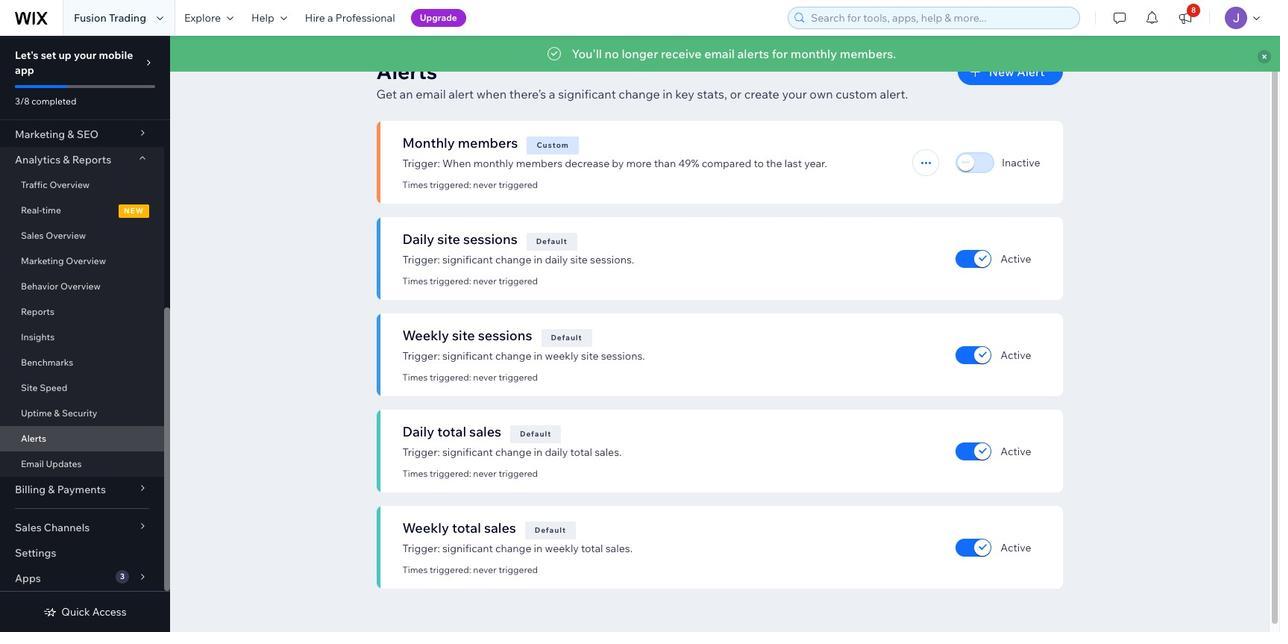 Task type: describe. For each thing, give the bounding box(es) containing it.
than
[[654, 157, 676, 170]]

triggered for daily site sessions
[[499, 275, 538, 287]]

trigger: when monthly members decrease by more than 49% compared to the last year.
[[403, 157, 827, 170]]

site
[[21, 382, 38, 393]]

active for daily site sessions
[[1001, 252, 1032, 265]]

sessions. for daily site sessions
[[590, 253, 634, 266]]

in inside alerts get an email alert when there's a significant change in key stats, or create your own custom alert.
[[663, 87, 673, 101]]

times triggered: never triggered for weekly site sessions
[[403, 372, 538, 383]]

49%
[[679, 157, 700, 170]]

help
[[251, 11, 274, 25]]

new
[[124, 206, 144, 216]]

trigger: for daily site sessions
[[403, 253, 440, 266]]

custom
[[836, 87, 877, 101]]

& for billing
[[48, 483, 55, 496]]

access
[[92, 605, 127, 619]]

daily for sales
[[545, 445, 568, 459]]

longer
[[622, 46, 658, 61]]

compared
[[702, 157, 752, 170]]

alerts
[[738, 46, 769, 61]]

seo
[[77, 128, 99, 141]]

quick access
[[61, 605, 127, 619]]

the
[[766, 157, 782, 170]]

real-
[[21, 204, 42, 216]]

triggered for monthly members
[[499, 179, 538, 190]]

triggered for daily total sales
[[499, 468, 538, 479]]

settings
[[15, 546, 56, 560]]

insights link
[[0, 325, 164, 350]]

alert.
[[880, 87, 908, 101]]

benchmarks
[[21, 357, 73, 368]]

quick
[[61, 605, 90, 619]]

times for daily total sales
[[403, 468, 428, 479]]

triggered: for daily site sessions
[[430, 275, 471, 287]]

hire
[[305, 11, 325, 25]]

daily for daily site sessions
[[403, 231, 434, 248]]

sales for weekly total sales
[[484, 519, 516, 537]]

billing & payments
[[15, 483, 106, 496]]

uptime
[[21, 407, 52, 419]]

sales for sales channels
[[15, 521, 42, 534]]

trigger: significant change in weekly site sessions.
[[403, 349, 645, 363]]

email updates link
[[0, 451, 164, 477]]

members.
[[840, 46, 897, 61]]

trigger: for daily total sales
[[403, 445, 440, 459]]

alerts for alerts
[[21, 433, 46, 444]]

triggered: for monthly members
[[430, 179, 471, 190]]

change for daily site sessions
[[495, 253, 532, 266]]

you'll
[[572, 46, 602, 61]]

quick access button
[[44, 605, 127, 619]]

let's
[[15, 49, 38, 62]]

alert
[[449, 87, 474, 101]]

Search for tools, apps, help & more... field
[[807, 7, 1075, 28]]

sales for sales overview
[[21, 230, 44, 241]]

sales for daily total sales
[[469, 423, 502, 440]]

upgrade
[[420, 12, 457, 23]]

weekly site sessions
[[403, 327, 532, 344]]

uptime & security
[[21, 407, 97, 419]]

significant for daily site sessions
[[442, 253, 493, 266]]

let's set up your mobile app
[[15, 49, 133, 77]]

trigger: significant change in daily total sales.
[[403, 445, 622, 459]]

1 vertical spatial members
[[516, 157, 563, 170]]

new alert button
[[958, 58, 1063, 85]]

weekly for weekly site sessions
[[403, 327, 449, 344]]

marketing for marketing & seo
[[15, 128, 65, 141]]

behavior overview link
[[0, 274, 164, 299]]

3/8
[[15, 96, 30, 107]]

0 horizontal spatial monthly
[[474, 157, 514, 170]]

never for daily total sales
[[473, 468, 497, 479]]

in for daily site sessions
[[534, 253, 543, 266]]

overview for traffic overview
[[50, 179, 90, 190]]

no
[[605, 46, 619, 61]]

channels
[[44, 521, 90, 534]]

own
[[810, 87, 833, 101]]

& for marketing
[[67, 128, 74, 141]]

traffic overview
[[21, 179, 90, 190]]

0 horizontal spatial reports
[[21, 306, 54, 317]]

site speed
[[21, 382, 67, 393]]

traffic overview link
[[0, 172, 164, 198]]

monthly inside you'll no longer receive email alerts for monthly members. alert
[[791, 46, 837, 61]]

monthly members
[[403, 134, 518, 151]]

a inside alerts get an email alert when there's a significant change in key stats, or create your own custom alert.
[[549, 87, 556, 101]]

marketing & seo
[[15, 128, 99, 141]]

times triggered: never triggered for daily site sessions
[[403, 275, 538, 287]]

email
[[21, 458, 44, 469]]

times for weekly site sessions
[[403, 372, 428, 383]]

new alert
[[989, 64, 1045, 79]]

behavior overview
[[21, 281, 101, 292]]

email updates
[[21, 458, 82, 469]]

create
[[744, 87, 780, 101]]

weekly for weekly total sales
[[403, 519, 449, 537]]

trigger: for weekly site sessions
[[403, 349, 440, 363]]

you'll no longer receive email alerts for monthly members. alert
[[170, 36, 1280, 72]]

your inside alerts get an email alert when there's a significant change in key stats, or create your own custom alert.
[[782, 87, 807, 101]]

billing & payments button
[[0, 477, 164, 502]]

marketing overview link
[[0, 248, 164, 274]]

daily total sales
[[403, 423, 502, 440]]

triggered for weekly total sales
[[499, 564, 538, 575]]

mobile
[[99, 49, 133, 62]]

sales channels
[[15, 521, 90, 534]]

never for daily site sessions
[[473, 275, 497, 287]]

reports inside popup button
[[72, 153, 111, 166]]

never for weekly site sessions
[[473, 372, 497, 383]]

change for weekly total sales
[[495, 542, 532, 555]]

sessions. for weekly site sessions
[[601, 349, 645, 363]]

never for monthly members
[[473, 179, 497, 190]]

security
[[62, 407, 97, 419]]

marketing for marketing overview
[[21, 255, 64, 266]]

hire a professional link
[[296, 0, 404, 36]]

speed
[[40, 382, 67, 393]]

real-time
[[21, 204, 61, 216]]

set
[[41, 49, 56, 62]]

upgrade button
[[411, 9, 466, 27]]

site speed link
[[0, 375, 164, 401]]



Task type: locate. For each thing, give the bounding box(es) containing it.
in for weekly site sessions
[[534, 349, 543, 363]]

email right 'an'
[[416, 87, 446, 101]]

members down custom
[[516, 157, 563, 170]]

4 times triggered: never triggered from the top
[[403, 468, 538, 479]]

triggered down trigger: significant change in daily site sessions.
[[499, 275, 538, 287]]

overview
[[50, 179, 90, 190], [46, 230, 86, 241], [66, 255, 106, 266], [60, 281, 101, 292]]

email inside alert
[[705, 46, 735, 61]]

2 never from the top
[[473, 275, 497, 287]]

never down trigger: significant change in weekly total sales.
[[473, 564, 497, 575]]

& for analytics
[[63, 153, 70, 166]]

marketing
[[15, 128, 65, 141], [21, 255, 64, 266]]

times triggered: never triggered for daily total sales
[[403, 468, 538, 479]]

email
[[705, 46, 735, 61], [416, 87, 446, 101]]

0 vertical spatial monthly
[[791, 46, 837, 61]]

0 vertical spatial reports
[[72, 153, 111, 166]]

never down "trigger: significant change in daily total sales." on the left
[[473, 468, 497, 479]]

receive
[[661, 46, 702, 61]]

fusion
[[74, 11, 107, 25]]

5 times triggered: never triggered from the top
[[403, 564, 538, 575]]

daily for sessions
[[545, 253, 568, 266]]

monthly
[[403, 134, 455, 151]]

2 active from the top
[[1001, 348, 1032, 362]]

0 vertical spatial sessions.
[[590, 253, 634, 266]]

& inside the uptime & security link
[[54, 407, 60, 419]]

overview down sales overview link
[[66, 255, 106, 266]]

times triggered: never triggered down weekly total sales
[[403, 564, 538, 575]]

2 daily from the top
[[403, 423, 434, 440]]

0 vertical spatial weekly
[[403, 327, 449, 344]]

analytics
[[15, 153, 61, 166]]

triggered for weekly site sessions
[[499, 372, 538, 383]]

to
[[754, 157, 764, 170]]

sales
[[469, 423, 502, 440], [484, 519, 516, 537]]

4 triggered: from the top
[[430, 468, 471, 479]]

1 vertical spatial sessions
[[478, 327, 532, 344]]

triggered down custom
[[499, 179, 538, 190]]

2 triggered: from the top
[[430, 275, 471, 287]]

sales. for daily total sales
[[595, 445, 622, 459]]

overview up marketing overview
[[46, 230, 86, 241]]

1 vertical spatial marketing
[[21, 255, 64, 266]]

get
[[376, 87, 397, 101]]

marketing up behavior
[[21, 255, 64, 266]]

sessions up 'trigger: significant change in weekly site sessions.'
[[478, 327, 532, 344]]

& inside analytics & reports popup button
[[63, 153, 70, 166]]

key
[[676, 87, 695, 101]]

triggered
[[499, 179, 538, 190], [499, 275, 538, 287], [499, 372, 538, 383], [499, 468, 538, 479], [499, 564, 538, 575]]

triggered:
[[430, 179, 471, 190], [430, 275, 471, 287], [430, 372, 471, 383], [430, 468, 471, 479], [430, 564, 471, 575]]

help button
[[242, 0, 296, 36]]

0 vertical spatial daily
[[403, 231, 434, 248]]

overview down marketing overview link
[[60, 281, 101, 292]]

1 vertical spatial a
[[549, 87, 556, 101]]

site
[[437, 231, 460, 248], [570, 253, 588, 266], [452, 327, 475, 344], [581, 349, 599, 363]]

0 vertical spatial a
[[328, 11, 333, 25]]

trigger:
[[403, 157, 440, 170], [403, 253, 440, 266], [403, 349, 440, 363], [403, 445, 440, 459], [403, 542, 440, 555]]

3 times from the top
[[403, 372, 428, 383]]

overview inside sales overview link
[[46, 230, 86, 241]]

1 vertical spatial alerts
[[21, 433, 46, 444]]

billing
[[15, 483, 46, 496]]

change
[[619, 87, 660, 101], [495, 253, 532, 266], [495, 349, 532, 363], [495, 445, 532, 459], [495, 542, 532, 555]]

0 vertical spatial sales.
[[595, 445, 622, 459]]

sales up "trigger: significant change in daily total sales." on the left
[[469, 423, 502, 440]]

never down trigger: significant change in daily site sessions.
[[473, 275, 497, 287]]

daily for daily total sales
[[403, 423, 434, 440]]

trigger: down the weekly site sessions
[[403, 349, 440, 363]]

significant down weekly total sales
[[442, 542, 493, 555]]

sessions for daily site sessions
[[463, 231, 518, 248]]

trigger: down daily site sessions
[[403, 253, 440, 266]]

3 triggered: from the top
[[430, 372, 471, 383]]

1 trigger: from the top
[[403, 157, 440, 170]]

triggered: down the weekly site sessions
[[430, 372, 471, 383]]

daily site sessions
[[403, 231, 518, 248]]

weekly for sessions
[[545, 349, 579, 363]]

new
[[989, 64, 1015, 79]]

times triggered: never triggered down the daily total sales
[[403, 468, 538, 479]]

triggered: for daily total sales
[[430, 468, 471, 479]]

email left alerts
[[705, 46, 735, 61]]

apps
[[15, 572, 41, 585]]

marketing & seo button
[[0, 122, 164, 147]]

0 vertical spatial your
[[74, 49, 96, 62]]

3/8 completed
[[15, 96, 76, 107]]

overview inside "traffic overview" link
[[50, 179, 90, 190]]

1 vertical spatial reports
[[21, 306, 54, 317]]

monthly right when
[[474, 157, 514, 170]]

times triggered: never triggered down the weekly site sessions
[[403, 372, 538, 383]]

default up 'trigger: significant change in weekly site sessions.'
[[551, 333, 583, 343]]

decrease
[[565, 157, 610, 170]]

1 daily from the top
[[545, 253, 568, 266]]

significant down you'll
[[558, 87, 616, 101]]

your
[[74, 49, 96, 62], [782, 87, 807, 101]]

times triggered: never triggered down daily site sessions
[[403, 275, 538, 287]]

change down the daily total sales
[[495, 445, 532, 459]]

5 triggered: from the top
[[430, 564, 471, 575]]

triggered: for weekly total sales
[[430, 564, 471, 575]]

3 times triggered: never triggered from the top
[[403, 372, 538, 383]]

by
[[612, 157, 624, 170]]

1 vertical spatial sales.
[[606, 542, 633, 555]]

default for daily total sales
[[520, 429, 552, 439]]

default up "trigger: significant change in daily total sales." on the left
[[520, 429, 552, 439]]

never for weekly total sales
[[473, 564, 497, 575]]

0 vertical spatial daily
[[545, 253, 568, 266]]

up
[[59, 49, 72, 62]]

3 never from the top
[[473, 372, 497, 383]]

times down daily site sessions
[[403, 275, 428, 287]]

5 trigger: from the top
[[403, 542, 440, 555]]

last
[[785, 157, 802, 170]]

sales. for weekly total sales
[[606, 542, 633, 555]]

alerts up email
[[21, 433, 46, 444]]

alert
[[1017, 64, 1045, 79]]

8
[[1192, 5, 1196, 15]]

times triggered: never triggered down when
[[403, 179, 538, 190]]

1 vertical spatial weekly
[[403, 519, 449, 537]]

2 trigger: from the top
[[403, 253, 440, 266]]

4 never from the top
[[473, 468, 497, 479]]

time
[[42, 204, 61, 216]]

sales.
[[595, 445, 622, 459], [606, 542, 633, 555]]

1 vertical spatial daily
[[545, 445, 568, 459]]

default for weekly total sales
[[535, 525, 566, 535]]

daily
[[545, 253, 568, 266], [545, 445, 568, 459]]

your left own
[[782, 87, 807, 101]]

default for daily site sessions
[[536, 237, 568, 246]]

2 weekly from the top
[[545, 542, 579, 555]]

change down daily site sessions
[[495, 253, 532, 266]]

significant down the daily total sales
[[442, 445, 493, 459]]

0 horizontal spatial alerts
[[21, 433, 46, 444]]

traffic
[[21, 179, 48, 190]]

0 vertical spatial email
[[705, 46, 735, 61]]

1 vertical spatial email
[[416, 87, 446, 101]]

updates
[[46, 458, 82, 469]]

times for monthly members
[[403, 179, 428, 190]]

4 trigger: from the top
[[403, 445, 440, 459]]

significant down the weekly site sessions
[[442, 349, 493, 363]]

default up trigger: significant change in daily site sessions.
[[536, 237, 568, 246]]

1 vertical spatial daily
[[403, 423, 434, 440]]

0 horizontal spatial a
[[328, 11, 333, 25]]

3 triggered from the top
[[499, 372, 538, 383]]

triggered: down weekly total sales
[[430, 564, 471, 575]]

default up trigger: significant change in weekly total sales.
[[535, 525, 566, 535]]

your inside let's set up your mobile app
[[74, 49, 96, 62]]

1 horizontal spatial email
[[705, 46, 735, 61]]

analytics & reports button
[[0, 147, 164, 172]]

trigger: significant change in daily site sessions.
[[403, 253, 634, 266]]

analytics & reports
[[15, 153, 111, 166]]

& for uptime
[[54, 407, 60, 419]]

& inside marketing & seo popup button
[[67, 128, 74, 141]]

1 vertical spatial sessions.
[[601, 349, 645, 363]]

monthly right 'for'
[[791, 46, 837, 61]]

triggered down 'trigger: significant change in weekly site sessions.'
[[499, 372, 538, 383]]

2 weekly from the top
[[403, 519, 449, 537]]

1 vertical spatial sales
[[15, 521, 42, 534]]

more
[[626, 157, 652, 170]]

&
[[67, 128, 74, 141], [63, 153, 70, 166], [54, 407, 60, 419], [48, 483, 55, 496]]

significant inside alerts get an email alert when there's a significant change in key stats, or create your own custom alert.
[[558, 87, 616, 101]]

insights
[[21, 331, 55, 343]]

1 daily from the top
[[403, 231, 434, 248]]

0 vertical spatial sales
[[21, 230, 44, 241]]

never down 'trigger: significant change in weekly site sessions.'
[[473, 372, 497, 383]]

a
[[328, 11, 333, 25], [549, 87, 556, 101]]

2 times from the top
[[403, 275, 428, 287]]

2 daily from the top
[[545, 445, 568, 459]]

sales channels button
[[0, 515, 164, 540]]

0 vertical spatial marketing
[[15, 128, 65, 141]]

sales up settings
[[15, 521, 42, 534]]

triggered: down when
[[430, 179, 471, 190]]

when
[[477, 87, 507, 101]]

times down weekly total sales
[[403, 564, 428, 575]]

times down monthly
[[403, 179, 428, 190]]

overview for marketing overview
[[66, 255, 106, 266]]

1 vertical spatial your
[[782, 87, 807, 101]]

& down marketing & seo
[[63, 153, 70, 166]]

times up the daily total sales
[[403, 372, 428, 383]]

in for weekly total sales
[[534, 542, 543, 555]]

2 triggered from the top
[[499, 275, 538, 287]]

daily
[[403, 231, 434, 248], [403, 423, 434, 440]]

overview for behavior overview
[[60, 281, 101, 292]]

significant for weekly site sessions
[[442, 349, 493, 363]]

active
[[1001, 252, 1032, 265], [1001, 348, 1032, 362], [1001, 444, 1032, 458], [1001, 541, 1032, 554]]

1 weekly from the top
[[545, 349, 579, 363]]

4 times from the top
[[403, 468, 428, 479]]

1 never from the top
[[473, 179, 497, 190]]

alerts inside alerts get an email alert when there's a significant change in key stats, or create your own custom alert.
[[376, 58, 437, 84]]

trigger: down monthly
[[403, 157, 440, 170]]

significant down daily site sessions
[[442, 253, 493, 266]]

times triggered: never triggered for monthly members
[[403, 179, 538, 190]]

1 triggered: from the top
[[430, 179, 471, 190]]

change down the longer
[[619, 87, 660, 101]]

never down the monthly members
[[473, 179, 497, 190]]

or
[[730, 87, 742, 101]]

year.
[[805, 157, 827, 170]]

explore
[[184, 11, 221, 25]]

triggered down trigger: significant change in weekly total sales.
[[499, 564, 538, 575]]

sessions up trigger: significant change in daily site sessions.
[[463, 231, 518, 248]]

triggered down "trigger: significant change in daily total sales." on the left
[[499, 468, 538, 479]]

3 trigger: from the top
[[403, 349, 440, 363]]

triggered: down the daily total sales
[[430, 468, 471, 479]]

reports link
[[0, 299, 164, 325]]

sales overview link
[[0, 223, 164, 248]]

1 horizontal spatial a
[[549, 87, 556, 101]]

1 times triggered: never triggered from the top
[[403, 179, 538, 190]]

0 horizontal spatial email
[[416, 87, 446, 101]]

times triggered: never triggered for weekly total sales
[[403, 564, 538, 575]]

triggered: for weekly site sessions
[[430, 372, 471, 383]]

active for daily total sales
[[1001, 444, 1032, 458]]

1 vertical spatial weekly
[[545, 542, 579, 555]]

sales overview
[[21, 230, 86, 241]]

in for daily total sales
[[534, 445, 543, 459]]

5 never from the top
[[473, 564, 497, 575]]

0 vertical spatial weekly
[[545, 349, 579, 363]]

1 horizontal spatial reports
[[72, 153, 111, 166]]

overview inside behavior overview link
[[60, 281, 101, 292]]

sales down real-
[[21, 230, 44, 241]]

custom
[[537, 140, 569, 150]]

alerts get an email alert when there's a significant change in key stats, or create your own custom alert.
[[376, 58, 908, 101]]

reports up the 'insights'
[[21, 306, 54, 317]]

active for weekly total sales
[[1001, 541, 1032, 554]]

you'll no longer receive email alerts for monthly members.
[[572, 46, 897, 61]]

1 times from the top
[[403, 179, 428, 190]]

1 vertical spatial monthly
[[474, 157, 514, 170]]

email inside alerts get an email alert when there's a significant change in key stats, or create your own custom alert.
[[416, 87, 446, 101]]

app
[[15, 63, 34, 77]]

1 vertical spatial sales
[[484, 519, 516, 537]]

1 weekly from the top
[[403, 327, 449, 344]]

active for weekly site sessions
[[1001, 348, 1032, 362]]

marketing overview
[[21, 255, 106, 266]]

8 button
[[1169, 0, 1202, 36]]

behavior
[[21, 281, 58, 292]]

trigger: significant change in weekly total sales.
[[403, 542, 633, 555]]

alerts
[[376, 58, 437, 84], [21, 433, 46, 444]]

alerts inside alerts link
[[21, 433, 46, 444]]

trigger: for weekly total sales
[[403, 542, 440, 555]]

hire a professional
[[305, 11, 395, 25]]

& left "seo" at the left top of page
[[67, 128, 74, 141]]

change inside alerts get an email alert when there's a significant change in key stats, or create your own custom alert.
[[619, 87, 660, 101]]

when
[[442, 157, 471, 170]]

sessions for weekly site sessions
[[478, 327, 532, 344]]

1 active from the top
[[1001, 252, 1032, 265]]

stats,
[[697, 87, 727, 101]]

weekly total sales
[[403, 519, 516, 537]]

triggered: down daily site sessions
[[430, 275, 471, 287]]

overview inside marketing overview link
[[66, 255, 106, 266]]

times down the daily total sales
[[403, 468, 428, 479]]

trading
[[109, 11, 146, 25]]

trigger: down weekly total sales
[[403, 542, 440, 555]]

0 vertical spatial sessions
[[463, 231, 518, 248]]

members up when
[[458, 134, 518, 151]]

reports down "seo" at the left top of page
[[72, 153, 111, 166]]

a right hire
[[328, 11, 333, 25]]

0 vertical spatial alerts
[[376, 58, 437, 84]]

1 horizontal spatial alerts
[[376, 58, 437, 84]]

change for weekly site sessions
[[495, 349, 532, 363]]

for
[[772, 46, 788, 61]]

change for daily total sales
[[495, 445, 532, 459]]

settings link
[[0, 540, 164, 566]]

4 triggered from the top
[[499, 468, 538, 479]]

payments
[[57, 483, 106, 496]]

3 active from the top
[[1001, 444, 1032, 458]]

change down the weekly site sessions
[[495, 349, 532, 363]]

monthly
[[791, 46, 837, 61], [474, 157, 514, 170]]

1 horizontal spatial your
[[782, 87, 807, 101]]

default for weekly site sessions
[[551, 333, 583, 343]]

benchmarks link
[[0, 350, 164, 375]]

sales
[[21, 230, 44, 241], [15, 521, 42, 534]]

weekly for sales
[[545, 542, 579, 555]]

change down weekly total sales
[[495, 542, 532, 555]]

sales up trigger: significant change in weekly total sales.
[[484, 519, 516, 537]]

4 active from the top
[[1001, 541, 1032, 554]]

overview down analytics & reports
[[50, 179, 90, 190]]

significant for weekly total sales
[[442, 542, 493, 555]]

sales inside 'dropdown button'
[[15, 521, 42, 534]]

alerts link
[[0, 426, 164, 451]]

times for weekly total sales
[[403, 564, 428, 575]]

& right uptime
[[54, 407, 60, 419]]

marketing inside popup button
[[15, 128, 65, 141]]

fusion trading
[[74, 11, 146, 25]]

alerts up 'an'
[[376, 58, 437, 84]]

0 vertical spatial sales
[[469, 423, 502, 440]]

overview for sales overview
[[46, 230, 86, 241]]

0 horizontal spatial your
[[74, 49, 96, 62]]

a right there's
[[549, 87, 556, 101]]

5 triggered from the top
[[499, 564, 538, 575]]

marketing up "analytics"
[[15, 128, 65, 141]]

1 horizontal spatial monthly
[[791, 46, 837, 61]]

& right billing
[[48, 483, 55, 496]]

1 triggered from the top
[[499, 179, 538, 190]]

professional
[[336, 11, 395, 25]]

0 vertical spatial members
[[458, 134, 518, 151]]

5 times from the top
[[403, 564, 428, 575]]

your right up
[[74, 49, 96, 62]]

& inside the billing & payments popup button
[[48, 483, 55, 496]]

significant for daily total sales
[[442, 445, 493, 459]]

2 times triggered: never triggered from the top
[[403, 275, 538, 287]]

an
[[400, 87, 413, 101]]

alerts for alerts get an email alert when there's a significant change in key stats, or create your own custom alert.
[[376, 58, 437, 84]]

trigger: for monthly members
[[403, 157, 440, 170]]

total
[[437, 423, 466, 440], [570, 445, 592, 459], [452, 519, 481, 537], [581, 542, 603, 555]]

times for daily site sessions
[[403, 275, 428, 287]]

trigger: down the daily total sales
[[403, 445, 440, 459]]

sidebar element
[[0, 0, 170, 632]]



Task type: vqa. For each thing, say whether or not it's contained in the screenshot.
Sites at left top
no



